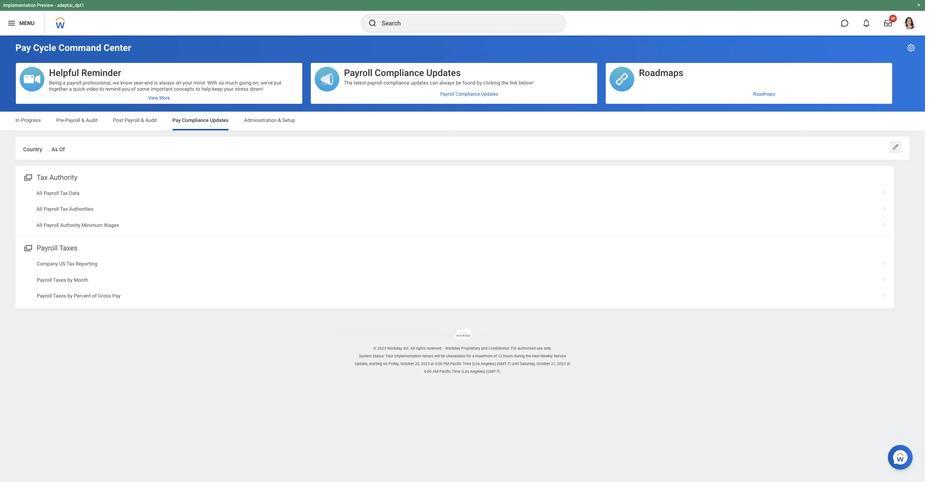 Task type: describe. For each thing, give the bounding box(es) containing it.
chevron right image for company us tax reporting
[[880, 258, 890, 266]]

setup
[[282, 117, 295, 123]]

all for all payroll tax authorities
[[37, 206, 42, 212]]

payroll down quick
[[65, 117, 80, 123]]

much
[[225, 80, 238, 86]]

confidential.
[[489, 346, 510, 351]]

am
[[433, 369, 439, 374]]

as of
[[51, 146, 65, 153]]

keep
[[212, 86, 223, 92]]

2 to from the left
[[196, 86, 200, 92]]

be inside main content
[[456, 80, 461, 86]]

1 horizontal spatial 6:00
[[435, 362, 442, 366]]

professional,
[[83, 80, 112, 86]]

0 vertical spatial payroll compliance updates
[[344, 68, 461, 78]]

Search Workday  search field
[[382, 15, 549, 32]]

all payroll tax authorities
[[37, 206, 93, 212]]

the inside © 2023 workday, inc. all rights reserved. - workday proprietary and confidential. for authorized use only. system status: your implementation tenant will be unavailable for a maximum of 12 hours during the next weekly service update; starting on friday, october 20, 2023 at 6:00 pm pacific time (los angeles) (gmt-7) until saturday, october 21, 2023 at 6:00 am pacific time (los angeles) (gmt-7).
[[526, 354, 531, 358]]

21,
[[551, 362, 556, 366]]

being a payroll professional, we know year-end is always on your mind. with so much going on, we've put together a quick video to remind you of some important concepts to help keep your stress down!
[[49, 80, 281, 92]]

starting
[[369, 362, 382, 366]]

workday
[[445, 346, 460, 351]]

of for being a payroll professional, we know year-end is always on your mind. with so much going on, we've put together a quick video to remind you of some important concepts to help keep your stress down!
[[131, 86, 136, 92]]

post payroll & audit
[[113, 117, 157, 123]]

0 vertical spatial (gmt-
[[497, 362, 507, 366]]

pay for pay compliance updates
[[172, 117, 181, 123]]

1 horizontal spatial 2023
[[421, 362, 430, 366]]

reserved.
[[427, 346, 442, 351]]

chevron right image for all payroll tax data
[[880, 188, 890, 195]]

updates
[[411, 80, 429, 86]]

chevron right image for all payroll authority minimum wages
[[880, 220, 890, 227]]

link
[[510, 80, 518, 86]]

center
[[104, 42, 131, 53]]

0 vertical spatial authority
[[49, 173, 77, 181]]

company us tax reporting link
[[15, 256, 894, 272]]

us
[[59, 261, 65, 267]]

taxes for payroll taxes by percent of gross pay
[[53, 293, 66, 299]]

compliance inside tab list
[[182, 117, 209, 123]]

will
[[434, 354, 440, 358]]

1 to from the left
[[99, 86, 104, 92]]

payroll down tax authority
[[44, 190, 59, 196]]

until
[[512, 362, 519, 366]]

you
[[122, 86, 130, 92]]

close environment banner image
[[917, 3, 921, 7]]

update;
[[355, 362, 368, 366]]

1 vertical spatial roadmaps
[[753, 91, 775, 97]]

gross
[[98, 293, 111, 299]]

0 vertical spatial pacific
[[450, 362, 462, 366]]

payroll taxes by percent of gross pay link
[[15, 288, 894, 304]]

list for tax authority
[[15, 185, 894, 233]]

help
[[201, 86, 211, 92]]

use
[[537, 346, 543, 351]]

payroll for helpful
[[67, 80, 82, 86]]

clicking
[[483, 80, 500, 86]]

wages
[[104, 222, 119, 228]]

payroll taxes
[[37, 244, 77, 252]]

tax right menu group image
[[37, 173, 48, 181]]

1 vertical spatial updates
[[481, 91, 498, 97]]

of for © 2023 workday, inc. all rights reserved. - workday proprietary and confidential. for authorized use only. system status: your implementation tenant will be unavailable for a maximum of 12 hours during the next weekly service update; starting on friday, october 20, 2023 at 6:00 pm pacific time (los angeles) (gmt-7) until saturday, october 21, 2023 at 6:00 am pacific time (los angeles) (gmt-7).
[[494, 354, 497, 358]]

payroll down company
[[37, 277, 52, 283]]

- inside menu banner
[[55, 3, 56, 8]]

20,
[[415, 362, 420, 366]]

0 vertical spatial by
[[477, 80, 482, 86]]

configure this page image
[[907, 43, 916, 53]]

with
[[207, 80, 217, 86]]

maximum
[[475, 354, 493, 358]]

audit for pre-payroll & audit
[[86, 117, 98, 123]]

1 at from the left
[[431, 362, 434, 366]]

for
[[511, 346, 517, 351]]

below!
[[519, 80, 534, 86]]

1 vertical spatial (los
[[462, 369, 469, 374]]

pre-payroll & audit
[[56, 117, 98, 123]]

adeptai_dpt1
[[57, 3, 84, 8]]

all payroll authority minimum wages link
[[15, 217, 894, 233]]

tax for reporting
[[67, 261, 74, 267]]

pm
[[443, 362, 449, 366]]

all for all payroll authority minimum wages
[[37, 222, 42, 228]]

year-
[[134, 80, 144, 86]]

payroll down payroll taxes by month
[[37, 293, 52, 299]]

all payroll authority minimum wages
[[37, 222, 119, 228]]

the
[[344, 80, 352, 86]]

list for payroll taxes
[[15, 256, 894, 304]]

by for percent
[[67, 293, 73, 299]]

compliance
[[384, 80, 409, 86]]

video
[[86, 86, 98, 92]]

inbox large image
[[884, 19, 892, 27]]

30 button
[[880, 15, 897, 32]]

together
[[49, 86, 68, 92]]

30
[[891, 16, 895, 20]]

search image
[[368, 19, 377, 28]]

during
[[514, 354, 525, 358]]

friday,
[[388, 362, 399, 366]]

in
[[15, 117, 20, 123]]

menu banner
[[0, 0, 925, 36]]

payroll down the latest payroll compliance updates can always be found by clicking the link below!
[[440, 91, 454, 97]]

administration & setup
[[244, 117, 295, 123]]

we
[[113, 80, 119, 86]]

tax for data
[[60, 190, 68, 196]]

0 horizontal spatial the
[[502, 80, 509, 86]]

by for month
[[67, 277, 73, 283]]

chevron right image for all payroll tax authorities
[[880, 204, 890, 211]]

0 horizontal spatial a
[[63, 80, 66, 86]]

& for pre-payroll & audit
[[82, 117, 85, 123]]

helpful reminder
[[49, 68, 121, 78]]

edit image
[[892, 143, 900, 151]]

put
[[274, 80, 281, 86]]

12
[[498, 354, 502, 358]]

mind.
[[193, 80, 206, 86]]

proprietary
[[461, 346, 480, 351]]

updates inside tab list
[[210, 117, 229, 123]]

hours
[[503, 354, 513, 358]]

we've
[[261, 80, 273, 86]]

know
[[120, 80, 132, 86]]

company us tax reporting
[[37, 261, 97, 267]]

system
[[359, 354, 372, 358]]

your
[[386, 354, 393, 358]]

preview
[[37, 3, 53, 8]]

0 horizontal spatial your
[[183, 80, 192, 86]]

payroll taxes by month link
[[15, 272, 894, 288]]

on inside 'being a payroll professional, we know year-end is always on your mind. with so much going on, we've put together a quick video to remind you of some important concepts to help keep your stress down!'
[[176, 80, 181, 86]]

can
[[430, 80, 438, 86]]

tenant
[[422, 354, 433, 358]]

1 horizontal spatial compliance
[[375, 68, 424, 78]]

authorized
[[518, 346, 536, 351]]

as
[[51, 146, 58, 153]]

payroll taxes by percent of gross pay
[[37, 293, 121, 299]]



Task type: vqa. For each thing, say whether or not it's contained in the screenshot.
4th menu item
no



Task type: locate. For each thing, give the bounding box(es) containing it.
footer
[[0, 328, 925, 376]]

compliance
[[375, 68, 424, 78], [456, 91, 480, 97], [182, 117, 209, 123]]

2 horizontal spatial compliance
[[456, 91, 480, 97]]

1 vertical spatial on
[[383, 362, 388, 366]]

of inside 'being a payroll professional, we know year-end is always on your mind. with so much going on, we've put together a quick video to remind you of some important concepts to help keep your stress down!'
[[131, 86, 136, 92]]

chevron right image inside all payroll authority minimum wages link
[[880, 220, 890, 227]]

at up am
[[431, 362, 434, 366]]

1 vertical spatial taxes
[[53, 277, 66, 283]]

october left 20,
[[400, 362, 414, 366]]

payroll up company
[[37, 244, 58, 252]]

0 horizontal spatial 6:00
[[424, 369, 432, 374]]

all down all payroll tax data
[[37, 206, 42, 212]]

payroll right latest
[[367, 80, 382, 86]]

2 chevron right image from the top
[[880, 220, 890, 227]]

1 horizontal spatial payroll
[[367, 80, 382, 86]]

tax right "us"
[[67, 261, 74, 267]]

a up together
[[63, 80, 66, 86]]

of left gross
[[92, 293, 97, 299]]

1 horizontal spatial your
[[224, 86, 234, 92]]

of left 12
[[494, 354, 497, 358]]

2023 right 20,
[[421, 362, 430, 366]]

payroll compliance updates down found
[[440, 91, 498, 97]]

the
[[502, 80, 509, 86], [526, 354, 531, 358]]

main content containing pay cycle command center
[[0, 36, 925, 316]]

1 vertical spatial chevron right image
[[880, 220, 890, 227]]

1 vertical spatial list
[[15, 256, 894, 304]]

notifications large image
[[863, 19, 870, 27]]

2 vertical spatial of
[[494, 354, 497, 358]]

© 2023 workday, inc. all rights reserved. - workday proprietary and confidential. for authorized use only. system status: your implementation tenant will be unavailable for a maximum of 12 hours during the next weekly service update; starting on friday, october 20, 2023 at 6:00 pm pacific time (los angeles) (gmt-7) until saturday, october 21, 2023 at 6:00 am pacific time (los angeles) (gmt-7).
[[355, 346, 570, 374]]

taxes up company us tax reporting
[[59, 244, 77, 252]]

chevron right image for payroll taxes by percent of gross pay
[[880, 290, 890, 298]]

1 horizontal spatial &
[[141, 117, 144, 123]]

0 horizontal spatial october
[[400, 362, 414, 366]]

6:00 left pm
[[435, 362, 442, 366]]

authorities
[[69, 206, 93, 212]]

payroll compliance updates link
[[311, 88, 597, 100]]

1 horizontal spatial updates
[[426, 68, 461, 78]]

updates down keep
[[210, 117, 229, 123]]

implementation inside menu banner
[[3, 3, 36, 8]]

1 & from the left
[[82, 117, 85, 123]]

list containing company us tax reporting
[[15, 256, 894, 304]]

of
[[59, 146, 65, 153]]

0 horizontal spatial at
[[431, 362, 434, 366]]

taxes down "us"
[[53, 277, 66, 283]]

0 horizontal spatial updates
[[210, 117, 229, 123]]

roadmaps inside button
[[639, 68, 683, 78]]

by left the percent
[[67, 293, 73, 299]]

always up important
[[159, 80, 174, 86]]

so
[[219, 80, 224, 86]]

pacific
[[450, 362, 462, 366], [439, 369, 451, 374]]

minimum
[[81, 222, 103, 228]]

updates down clicking
[[481, 91, 498, 97]]

all up payroll taxes on the bottom left of the page
[[37, 222, 42, 228]]

2 horizontal spatial 2023
[[557, 362, 566, 366]]

0 horizontal spatial be
[[441, 354, 445, 358]]

always right the can
[[439, 80, 455, 86]]

going
[[239, 80, 252, 86]]

all down tax authority
[[37, 190, 42, 196]]

important
[[151, 86, 173, 92]]

(los down maximum
[[472, 362, 480, 366]]

1 october from the left
[[400, 362, 414, 366]]

remind
[[105, 86, 121, 92]]

0 horizontal spatial 2023
[[377, 346, 386, 351]]

taxes inside payroll taxes by month link
[[53, 277, 66, 283]]

tab list containing in progress
[[8, 112, 918, 131]]

implementation
[[3, 3, 36, 8], [394, 354, 421, 358]]

1 vertical spatial -
[[443, 346, 445, 351]]

chevron right image inside all payroll tax authorities link
[[880, 204, 890, 211]]

0 horizontal spatial -
[[55, 3, 56, 8]]

all right inc.
[[411, 346, 415, 351]]

1 vertical spatial pacific
[[439, 369, 451, 374]]

list containing all payroll tax data
[[15, 185, 894, 233]]

0 horizontal spatial roadmaps
[[639, 68, 683, 78]]

0 vertical spatial the
[[502, 80, 509, 86]]

be left found
[[456, 80, 461, 86]]

chevron right image inside company us tax reporting link
[[880, 258, 890, 266]]

menu button
[[0, 11, 45, 36]]

of right you
[[131, 86, 136, 92]]

command
[[58, 42, 101, 53]]

0 vertical spatial taxes
[[59, 244, 77, 252]]

0 vertical spatial (los
[[472, 362, 480, 366]]

2 horizontal spatial pay
[[172, 117, 181, 123]]

the latest payroll compliance updates can always be found by clicking the link below!
[[344, 80, 534, 86]]

some
[[137, 86, 149, 92]]

(los down for at the right
[[462, 369, 469, 374]]

workday,
[[387, 346, 402, 351]]

0 vertical spatial implementation
[[3, 3, 36, 8]]

a inside © 2023 workday, inc. all rights reserved. - workday proprietary and confidential. for authorized use only. system status: your implementation tenant will be unavailable for a maximum of 12 hours during the next weekly service update; starting on friday, october 20, 2023 at 6:00 pm pacific time (los angeles) (gmt-7) until saturday, october 21, 2023 at 6:00 am pacific time (los angeles) (gmt-7).
[[472, 354, 474, 358]]

1 list from the top
[[15, 185, 894, 233]]

pay inside list
[[112, 293, 121, 299]]

by inside payroll taxes by percent of gross pay link
[[67, 293, 73, 299]]

pre-
[[56, 117, 65, 123]]

a left quick
[[69, 86, 72, 92]]

october down weekly
[[537, 362, 550, 366]]

1 vertical spatial pay
[[172, 117, 181, 123]]

end
[[144, 80, 153, 86]]

taxes
[[59, 244, 77, 252], [53, 277, 66, 283], [53, 293, 66, 299]]

chevron right image inside payroll taxes by month link
[[880, 274, 890, 282]]

taxes for payroll taxes
[[59, 244, 77, 252]]

on up "concepts"
[[176, 80, 181, 86]]

payroll inside 'being a payroll professional, we know year-end is always on your mind. with so much going on, we've put together a quick video to remind you of some important concepts to help keep your stress down!'
[[67, 80, 82, 86]]

weekly
[[541, 354, 553, 358]]

only.
[[544, 346, 552, 351]]

all inside © 2023 workday, inc. all rights reserved. - workday proprietary and confidential. for authorized use only. system status: your implementation tenant will be unavailable for a maximum of 12 hours during the next weekly service update; starting on friday, october 20, 2023 at 6:00 pm pacific time (los angeles) (gmt-7) until saturday, october 21, 2023 at 6:00 am pacific time (los angeles) (gmt-7).
[[411, 346, 415, 351]]

payroll down all payroll tax authorities
[[44, 222, 59, 228]]

pay cycle command center
[[15, 42, 131, 53]]

justify image
[[7, 19, 16, 28]]

your up "concepts"
[[183, 80, 192, 86]]

2 & from the left
[[141, 117, 144, 123]]

0 vertical spatial 6:00
[[435, 362, 442, 366]]

reminder
[[81, 68, 121, 78]]

- left workday
[[443, 346, 445, 351]]

1 vertical spatial the
[[526, 354, 531, 358]]

1 horizontal spatial implementation
[[394, 354, 421, 358]]

2 vertical spatial updates
[[210, 117, 229, 123]]

to down professional,
[[99, 86, 104, 92]]

implementation up menu dropdown button
[[3, 3, 36, 8]]

1 vertical spatial payroll compliance updates
[[440, 91, 498, 97]]

3 chevron right image from the top
[[880, 274, 890, 282]]

2 vertical spatial taxes
[[53, 293, 66, 299]]

stress
[[235, 86, 249, 92]]

1 vertical spatial compliance
[[456, 91, 480, 97]]

2 horizontal spatial of
[[494, 354, 497, 358]]

helpful
[[49, 68, 79, 78]]

all for all payroll tax data
[[37, 190, 42, 196]]

0 vertical spatial angeles)
[[481, 362, 496, 366]]

profile logan mcneil image
[[904, 17, 916, 31]]

1 chevron right image from the top
[[880, 188, 890, 195]]

a
[[63, 80, 66, 86], [69, 86, 72, 92], [472, 354, 474, 358]]

1 horizontal spatial -
[[443, 346, 445, 351]]

compliance down help
[[182, 117, 209, 123]]

2 list from the top
[[15, 256, 894, 304]]

audit down some
[[145, 117, 157, 123]]

1 always from the left
[[159, 80, 174, 86]]

1 horizontal spatial time
[[463, 362, 471, 366]]

all payroll tax data
[[37, 190, 80, 196]]

pacific down unavailable
[[450, 362, 462, 366]]

by inside payroll taxes by month link
[[67, 277, 73, 283]]

on,
[[253, 80, 259, 86]]

company
[[37, 261, 58, 267]]

be right will
[[441, 354, 445, 358]]

roadmaps button
[[606, 63, 892, 92]]

2023 right ©
[[377, 346, 386, 351]]

of inside list
[[92, 293, 97, 299]]

pacific down pm
[[439, 369, 451, 374]]

country
[[23, 146, 42, 153]]

chevron right image
[[880, 188, 890, 195], [880, 258, 890, 266], [880, 274, 890, 282], [880, 290, 890, 298]]

menu group image
[[22, 243, 33, 253]]

2 chevron right image from the top
[[880, 258, 890, 266]]

0 vertical spatial -
[[55, 3, 56, 8]]

0 horizontal spatial pay
[[15, 42, 31, 53]]

- inside © 2023 workday, inc. all rights reserved. - workday proprietary and confidential. for authorized use only. system status: your implementation tenant will be unavailable for a maximum of 12 hours during the next weekly service update; starting on friday, october 20, 2023 at 6:00 pm pacific time (los angeles) (gmt-7) until saturday, october 21, 2023 at 6:00 am pacific time (los angeles) (gmt-7).
[[443, 346, 445, 351]]

on inside © 2023 workday, inc. all rights reserved. - workday proprietary and confidential. for authorized use only. system status: your implementation tenant will be unavailable for a maximum of 12 hours during the next weekly service update; starting on friday, october 20, 2023 at 6:00 pm pacific time (los angeles) (gmt-7) until saturday, october 21, 2023 at 6:00 am pacific time (los angeles) (gmt-7).
[[383, 362, 388, 366]]

0 horizontal spatial payroll
[[67, 80, 82, 86]]

implementation inside © 2023 workday, inc. all rights reserved. - workday proprietary and confidential. for authorized use only. system status: your implementation tenant will be unavailable for a maximum of 12 hours during the next weekly service update; starting on friday, october 20, 2023 at 6:00 pm pacific time (los angeles) (gmt-7) until saturday, october 21, 2023 at 6:00 am pacific time (los angeles) (gmt-7).
[[394, 354, 421, 358]]

1 vertical spatial implementation
[[394, 354, 421, 358]]

0 horizontal spatial compliance
[[182, 117, 209, 123]]

4 chevron right image from the top
[[880, 290, 890, 298]]

of inside © 2023 workday, inc. all rights reserved. - workday proprietary and confidential. for authorized use only. system status: your implementation tenant will be unavailable for a maximum of 12 hours during the next weekly service update; starting on friday, october 20, 2023 at 6:00 pm pacific time (los angeles) (gmt-7) until saturday, october 21, 2023 at 6:00 am pacific time (los angeles) (gmt-7).
[[494, 354, 497, 358]]

always inside 'being a payroll professional, we know year-end is always on your mind. with so much going on, we've put together a quick video to remind you of some important concepts to help keep your stress down!'
[[159, 80, 174, 86]]

0 horizontal spatial audit
[[86, 117, 98, 123]]

audit
[[86, 117, 98, 123], [145, 117, 157, 123]]

0 horizontal spatial time
[[452, 369, 461, 374]]

2 horizontal spatial updates
[[481, 91, 498, 97]]

always
[[159, 80, 174, 86], [439, 80, 455, 86]]

footer containing © 2023 workday, inc. all rights reserved. - workday proprietary and confidential. for authorized use only. system status: your implementation tenant will be unavailable for a maximum of 12 hours during the next weekly service update; starting on friday, october 20, 2023 at 6:00 pm pacific time (los angeles) (gmt-7) until saturday, october 21, 2023 at 6:00 am pacific time (los angeles) (gmt-7).
[[0, 328, 925, 376]]

the left the next
[[526, 354, 531, 358]]

on left friday,
[[383, 362, 388, 366]]

be inside © 2023 workday, inc. all rights reserved. - workday proprietary and confidential. for authorized use only. system status: your implementation tenant will be unavailable for a maximum of 12 hours during the next weekly service update; starting on friday, october 20, 2023 at 6:00 pm pacific time (los angeles) (gmt-7) until saturday, october 21, 2023 at 6:00 am pacific time (los angeles) (gmt-7).
[[441, 354, 445, 358]]

& right post
[[141, 117, 144, 123]]

2 horizontal spatial &
[[278, 117, 281, 123]]

1 vertical spatial 6:00
[[424, 369, 432, 374]]

0 vertical spatial compliance
[[375, 68, 424, 78]]

list
[[15, 185, 894, 233], [15, 256, 894, 304]]

1 vertical spatial of
[[92, 293, 97, 299]]

1 horizontal spatial a
[[69, 86, 72, 92]]

1 horizontal spatial to
[[196, 86, 200, 92]]

pay right gross
[[112, 293, 121, 299]]

your
[[183, 80, 192, 86], [224, 86, 234, 92]]

- right preview
[[55, 3, 56, 8]]

1 chevron right image from the top
[[880, 204, 890, 211]]

payroll taxes by month
[[37, 277, 88, 283]]

roadmaps link
[[606, 88, 892, 100]]

latest
[[354, 80, 366, 86]]

concepts
[[174, 86, 194, 92]]

october
[[400, 362, 414, 366], [537, 362, 550, 366]]

1 horizontal spatial roadmaps
[[753, 91, 775, 97]]

1 horizontal spatial be
[[456, 80, 461, 86]]

payroll up quick
[[67, 80, 82, 86]]

updates
[[426, 68, 461, 78], [481, 91, 498, 97], [210, 117, 229, 123]]

payroll right post
[[125, 117, 140, 123]]

2 vertical spatial compliance
[[182, 117, 209, 123]]

service
[[554, 354, 566, 358]]

pay
[[15, 42, 31, 53], [172, 117, 181, 123], [112, 293, 121, 299]]

1 vertical spatial (gmt-
[[486, 369, 496, 374]]

1 horizontal spatial audit
[[145, 117, 157, 123]]

status:
[[373, 354, 385, 358]]

1 horizontal spatial of
[[131, 86, 136, 92]]

& right pre-
[[82, 117, 85, 123]]

your down much
[[224, 86, 234, 92]]

0 vertical spatial time
[[463, 362, 471, 366]]

0 horizontal spatial of
[[92, 293, 97, 299]]

7).
[[496, 369, 501, 374]]

3 & from the left
[[278, 117, 281, 123]]

1 vertical spatial time
[[452, 369, 461, 374]]

2 at from the left
[[567, 362, 570, 366]]

0 horizontal spatial on
[[176, 80, 181, 86]]

2 payroll from the left
[[367, 80, 382, 86]]

taxes down payroll taxes by month
[[53, 293, 66, 299]]

the left link
[[502, 80, 509, 86]]

payroll compliance updates up "compliance"
[[344, 68, 461, 78]]

time down for at the right
[[463, 362, 471, 366]]

administration
[[244, 117, 277, 123]]

tab list
[[8, 112, 918, 131]]

(gmt- down maximum
[[486, 369, 496, 374]]

payroll for payroll
[[367, 80, 382, 86]]

found
[[463, 80, 476, 86]]

6:00
[[435, 362, 442, 366], [424, 369, 432, 374]]

1 horizontal spatial on
[[383, 362, 388, 366]]

chevron right image for payroll taxes by month
[[880, 274, 890, 282]]

2 audit from the left
[[145, 117, 157, 123]]

a right for at the right
[[472, 354, 474, 358]]

updates up the latest payroll compliance updates can always be found by clicking the link below!
[[426, 68, 461, 78]]

2 always from the left
[[439, 80, 455, 86]]

1 horizontal spatial always
[[439, 80, 455, 86]]

payroll up latest
[[344, 68, 373, 78]]

1 vertical spatial angeles)
[[470, 369, 485, 374]]

©
[[373, 346, 376, 351]]

tax authority
[[37, 173, 77, 181]]

1 payroll from the left
[[67, 80, 82, 86]]

1 horizontal spatial october
[[537, 362, 550, 366]]

1 horizontal spatial (gmt-
[[497, 362, 507, 366]]

2 vertical spatial pay
[[112, 293, 121, 299]]

audit for post payroll & audit
[[145, 117, 157, 123]]

by
[[477, 80, 482, 86], [67, 277, 73, 283], [67, 293, 73, 299]]

2 horizontal spatial a
[[472, 354, 474, 358]]

0 vertical spatial be
[[456, 80, 461, 86]]

0 horizontal spatial (gmt-
[[486, 369, 496, 374]]

time down unavailable
[[452, 369, 461, 374]]

1 vertical spatial by
[[67, 277, 73, 283]]

0 horizontal spatial always
[[159, 80, 174, 86]]

next
[[532, 354, 540, 358]]

1 horizontal spatial at
[[567, 362, 570, 366]]

to down mind.
[[196, 86, 200, 92]]

0 horizontal spatial implementation
[[3, 3, 36, 8]]

tax for authorities
[[60, 206, 68, 212]]

compliance up "compliance"
[[375, 68, 424, 78]]

(gmt- down 12
[[497, 362, 507, 366]]

1 audit from the left
[[86, 117, 98, 123]]

progress
[[21, 117, 41, 123]]

0 vertical spatial on
[[176, 80, 181, 86]]

-
[[55, 3, 56, 8], [443, 346, 445, 351]]

reporting
[[76, 261, 97, 267]]

authority
[[49, 173, 77, 181], [60, 222, 80, 228]]

chevron right image
[[880, 204, 890, 211], [880, 220, 890, 227]]

be
[[456, 80, 461, 86], [441, 354, 445, 358]]

0 vertical spatial list
[[15, 185, 894, 233]]

0 vertical spatial roadmaps
[[639, 68, 683, 78]]

tax left 'data'
[[60, 190, 68, 196]]

tax down all payroll tax data
[[60, 206, 68, 212]]

2 vertical spatial by
[[67, 293, 73, 299]]

authority down all payroll tax authorities
[[60, 222, 80, 228]]

authority inside all payroll authority minimum wages link
[[60, 222, 80, 228]]

1 horizontal spatial (los
[[472, 362, 480, 366]]

7)
[[507, 362, 511, 366]]

2023 right '21,'
[[557, 362, 566, 366]]

& for post payroll & audit
[[141, 117, 144, 123]]

month
[[74, 277, 88, 283]]

& left setup at the left top
[[278, 117, 281, 123]]

authority up all payroll tax data
[[49, 173, 77, 181]]

0 horizontal spatial &
[[82, 117, 85, 123]]

pay left cycle
[[15, 42, 31, 53]]

2023
[[377, 346, 386, 351], [421, 362, 430, 366], [557, 362, 566, 366]]

on
[[176, 80, 181, 86], [383, 362, 388, 366]]

menu group image
[[22, 172, 33, 182]]

2 october from the left
[[537, 362, 550, 366]]

being
[[49, 80, 62, 86]]

at right '21,'
[[567, 362, 570, 366]]

payroll compliance updates
[[344, 68, 461, 78], [440, 91, 498, 97]]

pay down "concepts"
[[172, 117, 181, 123]]

pay for pay cycle command center
[[15, 42, 31, 53]]

all
[[37, 190, 42, 196], [37, 206, 42, 212], [37, 222, 42, 228], [411, 346, 415, 351]]

1 vertical spatial be
[[441, 354, 445, 358]]

taxes for payroll taxes by month
[[53, 277, 66, 283]]

menu
[[19, 20, 34, 26]]

main content
[[0, 36, 925, 316]]

implementation down inc.
[[394, 354, 421, 358]]

1 horizontal spatial the
[[526, 354, 531, 358]]

payroll down all payroll tax data
[[44, 206, 59, 212]]

all payroll tax authorities link
[[15, 201, 894, 217]]

audit left post
[[86, 117, 98, 123]]

compliance down found
[[456, 91, 480, 97]]

chevron right image inside all payroll tax data link
[[880, 188, 890, 195]]

0 vertical spatial pay
[[15, 42, 31, 53]]

by left month
[[67, 277, 73, 283]]

down!
[[250, 86, 263, 92]]

0 vertical spatial of
[[131, 86, 136, 92]]

all payroll tax data link
[[15, 185, 894, 201]]

by right found
[[477, 80, 482, 86]]

0 vertical spatial chevron right image
[[880, 204, 890, 211]]

pay inside tab list
[[172, 117, 181, 123]]

to
[[99, 86, 104, 92], [196, 86, 200, 92]]

taxes inside payroll taxes by percent of gross pay link
[[53, 293, 66, 299]]

0 horizontal spatial to
[[99, 86, 104, 92]]

data
[[69, 190, 80, 196]]

6:00 left am
[[424, 369, 432, 374]]

chevron right image inside payroll taxes by percent of gross pay link
[[880, 290, 890, 298]]



